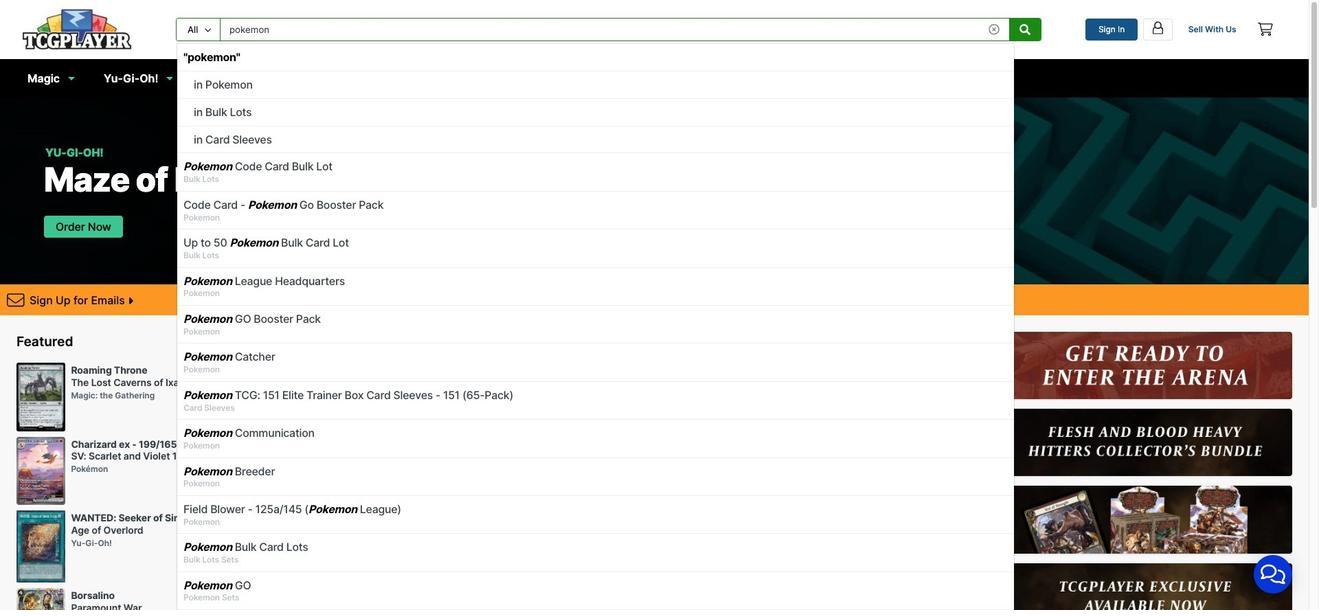 Task type: describe. For each thing, give the bounding box(es) containing it.
caret right image
[[128, 296, 133, 307]]

user icon image
[[1151, 20, 1166, 35]]

view your shopping cart image
[[1259, 23, 1274, 36]]

clear the search field image
[[989, 24, 1000, 35]]

10 cards everybody wants from maze of millennia image
[[327, 332, 982, 610]]

charizard ex - 199/165 image
[[16, 437, 66, 505]]

2 preorder flesh and blood - heavy hitters collector's bundle image from the top
[[999, 409, 1293, 477]]



Task type: locate. For each thing, give the bounding box(es) containing it.
roaming throne image
[[16, 363, 66, 431]]

envelope image
[[7, 291, 24, 309]]

preorder flesh and blood - heavy hitters collector's bundle image
[[999, 332, 1293, 400], [999, 409, 1293, 477], [999, 486, 1293, 554], [999, 563, 1293, 610]]

3 preorder flesh and blood - heavy hitters collector's bundle image from the top
[[999, 486, 1293, 554]]

4 preorder flesh and blood - heavy hitters collector's bundle image from the top
[[999, 563, 1293, 610]]

submit your search image
[[1020, 24, 1031, 35]]

Try "special illustration cards" text field
[[221, 18, 980, 40]]

tcgplayer.com image
[[22, 9, 132, 50]]

application
[[1238, 539, 1309, 610]]

borsalino image
[[16, 589, 66, 610]]

wanted: seeker of sinful spoils image
[[16, 511, 66, 583]]

1 preorder flesh and blood - heavy hitters collector's bundle image from the top
[[999, 332, 1293, 400]]



Task type: vqa. For each thing, say whether or not it's contained in the screenshot.
10 cards everybody wants from maze of millennia image
yes



